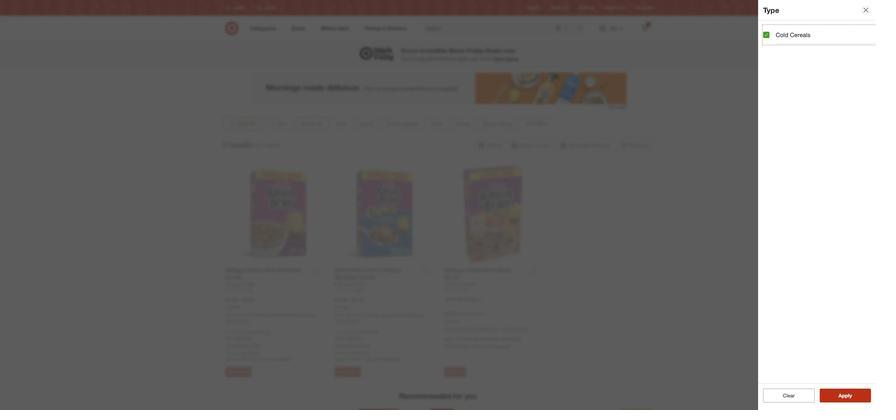 Task type: locate. For each thing, give the bounding box(es) containing it.
registry
[[527, 5, 541, 10]]

pickup
[[496, 344, 510, 349], [277, 357, 291, 362], [387, 357, 400, 362]]

apply. for 1283
[[359, 343, 371, 348]]

1 horizontal spatial ready
[[335, 357, 347, 362]]

0 horizontal spatial only
[[225, 330, 233, 335]]

search button
[[574, 21, 590, 36]]

for left you
[[453, 392, 463, 401]]

free for 1345
[[225, 336, 234, 342]]

$5.29 for 1345
[[242, 297, 255, 303]]

0 horizontal spatial exclusions
[[227, 343, 248, 348]]

hours
[[475, 344, 486, 349], [256, 357, 267, 362], [365, 357, 376, 362]]

1 horizontal spatial free
[[335, 336, 344, 342]]

2 in from the left
[[335, 350, 338, 356]]

snap
[[444, 297, 456, 302]]

0 horizontal spatial stock
[[230, 350, 241, 356]]

only ships with $35 orders free shipping * * exclusions apply. in stock at  pinole ready within 2 hours with pickup for 1283
[[335, 330, 400, 362]]

0 horizontal spatial within
[[239, 357, 251, 362]]

59
[[464, 288, 468, 293]]

2 stock from the left
[[340, 350, 350, 356]]

only
[[225, 330, 233, 335], [335, 330, 343, 335]]

*
[[252, 336, 254, 342], [362, 336, 363, 342], [225, 343, 227, 348], [335, 343, 336, 348]]

pickup for 1345
[[277, 357, 291, 362]]

pickup inside get it as soon as 6pm today with shipt ready within 2 hours with pickup
[[496, 344, 510, 349]]

0 horizontal spatial in
[[225, 350, 229, 356]]

in for 1345
[[225, 350, 229, 356]]

1 free from the left
[[225, 336, 234, 342]]

2 exclusions from the left
[[336, 343, 357, 348]]

ad
[[564, 5, 569, 10]]

1 $35 from the left
[[252, 330, 258, 335]]

only ships with $35 orders free shipping * * exclusions apply. in stock at  pinole ready within 2 hours with pickup for 1345
[[225, 330, 291, 362]]

type
[[764, 6, 780, 14]]

1 horizontal spatial $5.29
[[352, 297, 364, 303]]

$5.29 down "1345"
[[242, 297, 255, 303]]

snap ebt eligible
[[444, 297, 481, 302]]

at
[[225, 305, 229, 310], [335, 305, 338, 310], [444, 319, 448, 324], [242, 350, 246, 356], [352, 350, 355, 356]]

0 horizontal spatial $4.29 - $5.29 at pinole
[[225, 297, 255, 310]]

1 horizontal spatial 2
[[361, 357, 364, 362]]

2 $35 from the left
[[362, 330, 368, 335]]

pinole
[[230, 305, 240, 310], [339, 305, 350, 310], [449, 319, 459, 324], [247, 350, 259, 356], [357, 350, 369, 356]]

save
[[401, 56, 411, 61]]

orders
[[259, 330, 270, 335], [369, 330, 380, 335]]

weekly ad
[[551, 5, 569, 10]]

1 ships from the left
[[234, 330, 243, 335]]

1 shipping from the left
[[235, 336, 252, 342]]

0 horizontal spatial apply.
[[249, 343, 261, 348]]

week.
[[480, 56, 492, 61]]

1 exclusions from the left
[[227, 343, 248, 348]]

saving
[[505, 56, 518, 61]]

2 only ships with $35 orders free shipping * * exclusions apply. in stock at  pinole ready within 2 hours with pickup from the left
[[335, 330, 400, 362]]

$4.29 - $5.29 at pinole
[[225, 297, 255, 310], [335, 297, 364, 310]]

stock
[[230, 350, 241, 356], [340, 350, 350, 356]]

orders for 1283
[[369, 330, 380, 335]]

find
[[636, 5, 643, 10]]

1 $4.29 - $5.29 at pinole from the left
[[225, 297, 255, 310]]

$4.29 for 1345
[[225, 297, 238, 303]]

1 horizontal spatial apply.
[[359, 343, 371, 348]]

2
[[471, 344, 473, 349], [252, 357, 254, 362], [361, 357, 364, 362]]

recommended
[[399, 392, 451, 401]]

exclusions apply. link
[[227, 343, 261, 348], [336, 343, 371, 348]]

eligible
[[467, 297, 481, 302]]

"raisins"
[[262, 142, 281, 148]]

-
[[239, 297, 241, 303], [349, 297, 351, 303]]

ready
[[444, 344, 457, 349], [225, 357, 238, 362], [335, 357, 347, 362]]

on
[[412, 56, 417, 61]]

0 vertical spatial for
[[255, 142, 261, 148]]

1 horizontal spatial as
[[473, 337, 478, 342]]

redcard link
[[579, 5, 594, 11]]

2 $4.29 from the left
[[335, 297, 347, 303]]

1 horizontal spatial hours
[[365, 357, 376, 362]]

only ships with $35 orders free shipping * * exclusions apply. in stock at  pinole ready within 2 hours with pickup
[[225, 330, 291, 362], [335, 330, 400, 362]]

1 - from the left
[[239, 297, 241, 303]]

with
[[244, 330, 251, 335], [354, 330, 361, 335], [501, 337, 509, 342], [487, 344, 495, 349], [268, 357, 276, 362], [377, 357, 386, 362]]

$4.29
[[225, 297, 238, 303], [335, 297, 347, 303]]

2 as from the left
[[473, 337, 478, 342]]

1345
[[245, 288, 253, 293]]

0 horizontal spatial -
[[239, 297, 241, 303]]

stock for 1345
[[230, 350, 241, 356]]

sun-maid natural california raisins resealable bag -10oz image
[[353, 409, 404, 411], [353, 409, 404, 411]]

2 horizontal spatial pickup
[[496, 344, 510, 349]]

$4.29 - $5.29 at pinole down "1345"
[[225, 297, 255, 310]]

it
[[453, 337, 455, 342]]

$35
[[252, 330, 258, 335], [362, 330, 368, 335]]

2 horizontal spatial within
[[458, 344, 470, 349]]

2 horizontal spatial $5.29
[[444, 311, 457, 317]]

at inside the $5.29 ( $0.24 /ounce ) at pinole
[[444, 319, 448, 324]]

0 horizontal spatial $4.29
[[225, 297, 238, 303]]

1 horizontal spatial within
[[349, 357, 360, 362]]

free
[[225, 336, 234, 342], [335, 336, 344, 342]]

1 horizontal spatial in
[[335, 350, 338, 356]]

1 exclusions apply. link from the left
[[227, 343, 261, 348]]

in
[[225, 350, 229, 356], [335, 350, 338, 356]]

$0.24
[[459, 311, 470, 317]]

target
[[604, 5, 615, 10]]

0 horizontal spatial shipping
[[235, 336, 252, 342]]

1 horizontal spatial exclusions apply. link
[[336, 343, 371, 348]]

What can we help you find? suggestions appear below search field
[[422, 21, 579, 35]]

you
[[465, 392, 477, 401]]

1283 link
[[335, 287, 432, 293]]

6pm
[[479, 337, 488, 342]]

as
[[456, 337, 461, 342], [473, 337, 478, 342]]

0 horizontal spatial exclusions apply. link
[[227, 343, 261, 348]]

exclusions
[[227, 343, 248, 348], [336, 343, 357, 348]]

1 horizontal spatial ships
[[344, 330, 353, 335]]

)
[[483, 311, 485, 317]]

0 horizontal spatial pickup
[[277, 357, 291, 362]]

0 horizontal spatial orders
[[259, 330, 270, 335]]

cold
[[776, 31, 789, 38]]

1 horizontal spatial -
[[349, 297, 351, 303]]

2 horizontal spatial hours
[[475, 344, 486, 349]]

results
[[229, 140, 252, 149]]

1 horizontal spatial $35
[[362, 330, 368, 335]]

shipping for 1283
[[345, 336, 362, 342]]

$5.29 down 1283
[[352, 297, 364, 303]]

0 horizontal spatial for
[[255, 142, 261, 148]]

apply button
[[820, 389, 871, 403]]

1 horizontal spatial only ships with $35 orders free shipping * * exclusions apply. in stock at  pinole ready within 2 hours with pickup
[[335, 330, 400, 362]]

2 ships from the left
[[344, 330, 353, 335]]

registry link
[[527, 5, 541, 11]]

- for 1345
[[239, 297, 241, 303]]

2 orders from the left
[[369, 330, 380, 335]]

2 free from the left
[[335, 336, 344, 342]]

exclusions apply. link for 1345
[[227, 343, 261, 348]]

0 horizontal spatial only ships with $35 orders free shipping * * exclusions apply. in stock at  pinole ready within 2 hours with pickup
[[225, 330, 291, 362]]

2 horizontal spatial ready
[[444, 344, 457, 349]]

within
[[458, 344, 470, 349], [239, 357, 251, 362], [349, 357, 360, 362]]

$4.29 for 1283
[[335, 297, 347, 303]]

1
[[648, 22, 650, 26]]

1 stock from the left
[[230, 350, 241, 356]]

0 horizontal spatial ships
[[234, 330, 243, 335]]

in for 1283
[[335, 350, 338, 356]]

0 horizontal spatial ready
[[225, 357, 238, 362]]

2 $4.29 - $5.29 at pinole from the left
[[335, 297, 364, 310]]

2 shipping from the left
[[345, 336, 362, 342]]

1 only from the left
[[225, 330, 233, 335]]

0 horizontal spatial $35
[[252, 330, 258, 335]]

1 horizontal spatial only
[[335, 330, 343, 335]]

0 horizontal spatial hours
[[256, 357, 267, 362]]

as right it
[[456, 337, 461, 342]]

1 in from the left
[[225, 350, 229, 356]]

weekly
[[551, 5, 563, 10]]

1 horizontal spatial shipping
[[345, 336, 362, 342]]

3
[[223, 140, 227, 149]]

1 apply. from the left
[[249, 343, 261, 348]]

for
[[255, 142, 261, 148], [453, 392, 463, 401]]

2 - from the left
[[349, 297, 351, 303]]

shipping
[[235, 336, 252, 342], [345, 336, 362, 342]]

1 only ships with $35 orders free shipping * * exclusions apply. in stock at  pinole ready within 2 hours with pickup from the left
[[225, 330, 291, 362]]

1 horizontal spatial pickup
[[387, 357, 400, 362]]

1 vertical spatial for
[[453, 392, 463, 401]]

2 horizontal spatial 2
[[471, 344, 473, 349]]

1 horizontal spatial $4.29 - $5.29 at pinole
[[335, 297, 364, 310]]

today
[[489, 337, 500, 342]]

0 horizontal spatial 2
[[252, 357, 254, 362]]

1 horizontal spatial for
[[453, 392, 463, 401]]

1 horizontal spatial $4.29
[[335, 297, 347, 303]]

$4.29 - $5.29 at pinole down 1283
[[335, 297, 364, 310]]

for left "raisins"
[[255, 142, 261, 148]]

redcard
[[579, 5, 594, 10]]

clear
[[783, 393, 795, 399]]

black
[[449, 47, 465, 54]]

1 $4.29 from the left
[[225, 297, 238, 303]]

as left 6pm
[[473, 337, 478, 342]]

get it as soon as 6pm today with shipt ready within 2 hours with pickup
[[444, 337, 521, 349]]

ships for 1283
[[344, 330, 353, 335]]

incredible
[[419, 47, 447, 54]]

free for 1283
[[335, 336, 344, 342]]

sun-maid california golden raisins box - 12oz image
[[609, 409, 661, 411], [609, 409, 661, 411]]

deals
[[458, 56, 468, 61]]

2 only from the left
[[335, 330, 343, 335]]

pickup for 1283
[[387, 357, 400, 362]]

2 apply. from the left
[[359, 343, 371, 348]]

within inside get it as soon as 6pm today with shipt ready within 2 hours with pickup
[[458, 344, 470, 349]]

hours for 1345
[[256, 357, 267, 362]]

$5.29 left ( on the bottom of the page
[[444, 311, 457, 317]]

within for 1283
[[349, 357, 360, 362]]

sun-maid california sun-dried raisins - .05oz / 12ct image
[[417, 409, 468, 411], [417, 409, 468, 411]]

0 horizontal spatial as
[[456, 337, 461, 342]]

1 horizontal spatial stock
[[340, 350, 350, 356]]

1 horizontal spatial orders
[[369, 330, 380, 335]]

type dialog
[[759, 0, 876, 411]]

start
[[493, 56, 504, 61]]

$5.29
[[242, 297, 255, 303], [352, 297, 364, 303], [444, 311, 457, 317]]

0 horizontal spatial free
[[225, 336, 234, 342]]

2 inside get it as soon as 6pm today with shipt ready within 2 hours with pickup
[[471, 344, 473, 349]]

(
[[458, 311, 459, 317]]

0 horizontal spatial $5.29
[[242, 297, 255, 303]]

ships
[[234, 330, 243, 335], [344, 330, 353, 335]]

1 horizontal spatial exclusions
[[336, 343, 357, 348]]

1 orders from the left
[[259, 330, 270, 335]]

1 as from the left
[[456, 337, 461, 342]]

2 exclusions apply. link from the left
[[336, 343, 371, 348]]



Task type: vqa. For each thing, say whether or not it's contained in the screenshot.
within related to 1345
yes



Task type: describe. For each thing, give the bounding box(es) containing it.
shipping for 1345
[[235, 336, 252, 342]]

deals
[[486, 47, 502, 54]]

friday
[[467, 47, 484, 54]]

each
[[470, 56, 479, 61]]

/ounce
[[470, 311, 483, 317]]

Cold Cereals checkbox
[[764, 32, 770, 38]]

$5.29 for 1283
[[352, 297, 364, 303]]

find stores
[[636, 5, 655, 10]]

exclusions for 1283
[[336, 343, 357, 348]]

target circle link
[[604, 5, 625, 11]]

2 for 1283
[[361, 357, 364, 362]]

shipt
[[511, 337, 521, 342]]

ebt
[[457, 297, 466, 302]]

1 link
[[638, 21, 652, 35]]

only for 1345
[[225, 330, 233, 335]]

$5.29 inside the $5.29 ( $0.24 /ounce ) at pinole
[[444, 311, 457, 317]]

only for 1283
[[335, 330, 343, 335]]

&
[[436, 56, 439, 61]]

exclusions apply. link for 1283
[[336, 343, 371, 348]]

for inside '3 results for "raisins"'
[[255, 142, 261, 148]]

1345 link
[[225, 287, 323, 293]]

gifts
[[426, 56, 435, 61]]

soon
[[462, 337, 472, 342]]

score incredible black friday deals now save on top gifts & find new deals each week. start saving
[[401, 47, 518, 61]]

weekly ad link
[[551, 5, 569, 11]]

exclusions for 1345
[[227, 343, 248, 348]]

score
[[401, 47, 418, 54]]

- for 1283
[[349, 297, 351, 303]]

recommended for you
[[399, 392, 477, 401]]

apply. for 1345
[[249, 343, 261, 348]]

search
[[574, 26, 590, 32]]

now
[[503, 47, 515, 54]]

cold cereals
[[776, 31, 811, 38]]

clear button
[[764, 389, 815, 403]]

advertisement region
[[249, 73, 627, 104]]

apply
[[839, 393, 852, 399]]

ready for 1345
[[225, 357, 238, 362]]

top
[[418, 56, 425, 61]]

new
[[448, 56, 456, 61]]

target circle
[[604, 5, 625, 10]]

cereals
[[790, 31, 811, 38]]

$5.29 ( $0.24 /ounce ) at pinole
[[444, 311, 485, 324]]

ships for 1345
[[234, 330, 243, 335]]

ready inside get it as soon as 6pm today with shipt ready within 2 hours with pickup
[[444, 344, 457, 349]]

within for 1345
[[239, 357, 251, 362]]

hours inside get it as soon as 6pm today with shipt ready within 2 hours with pickup
[[475, 344, 486, 349]]

stores
[[644, 5, 655, 10]]

find stores link
[[636, 5, 655, 11]]

sponsored
[[608, 104, 627, 109]]

ready for 1283
[[335, 357, 347, 362]]

get
[[444, 337, 452, 342]]

3 results for "raisins"
[[223, 140, 281, 149]]

orders for 1345
[[259, 330, 270, 335]]

pinole inside the $5.29 ( $0.24 /ounce ) at pinole
[[449, 319, 459, 324]]

2 for 1345
[[252, 357, 254, 362]]

$4.29 - $5.29 at pinole for 1283
[[335, 297, 364, 310]]

59 link
[[444, 287, 542, 293]]

$35 for 1283
[[362, 330, 368, 335]]

stock for 1283
[[340, 350, 350, 356]]

1283
[[354, 288, 363, 293]]

circle
[[616, 5, 625, 10]]

find
[[440, 56, 447, 61]]

hours for 1283
[[365, 357, 376, 362]]

$4.29 - $5.29 at pinole for 1345
[[225, 297, 255, 310]]

$35 for 1345
[[252, 330, 258, 335]]



